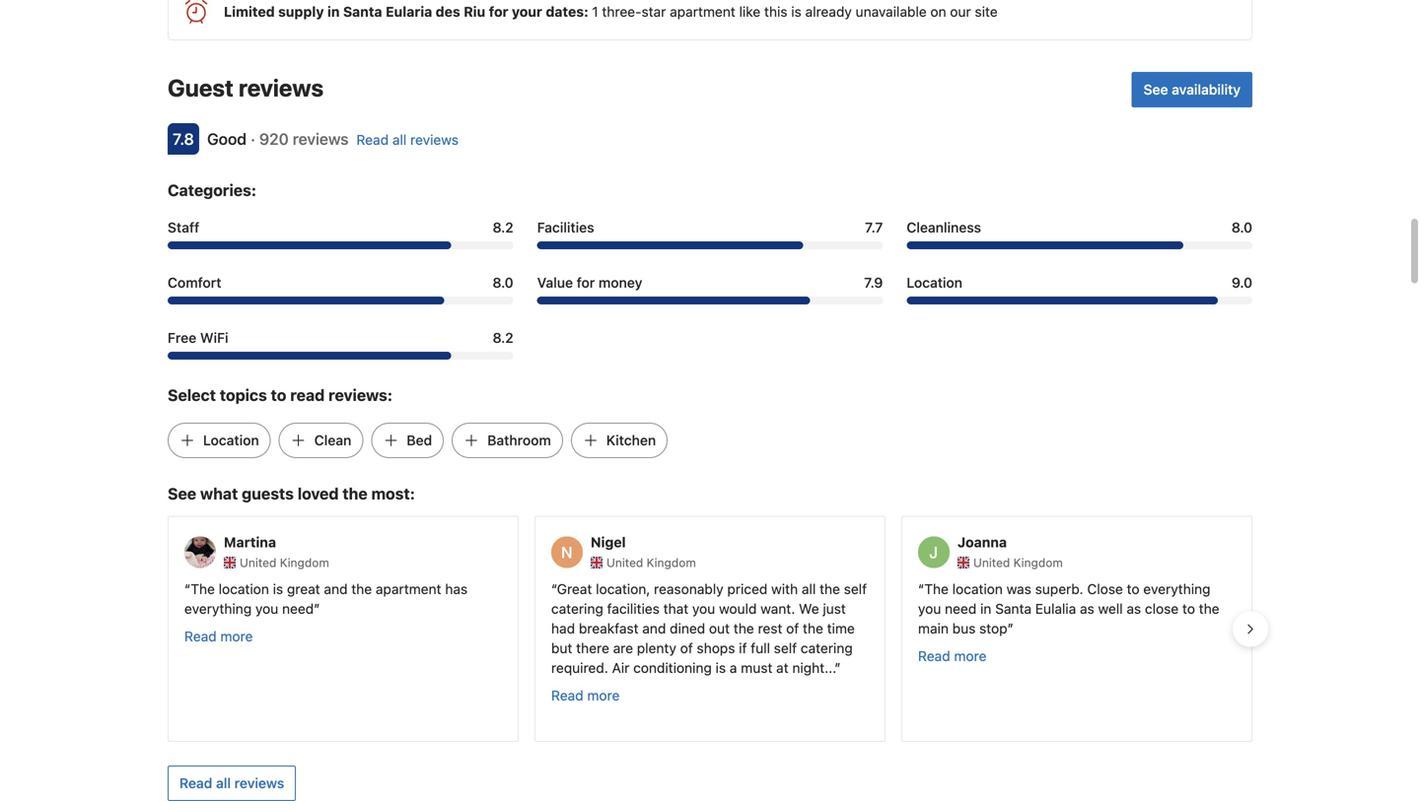 Task type: locate. For each thing, give the bounding box(es) containing it.
see left availability
[[1144, 81, 1169, 98]]

but
[[551, 641, 573, 657]]

more down bus in the right bottom of the page
[[954, 649, 987, 665]]

0 horizontal spatial united kingdom
[[240, 556, 329, 570]]

santa left eularia
[[343, 3, 382, 20]]

1 vertical spatial 8.2
[[493, 330, 514, 346]]

0 vertical spatial read more
[[184, 629, 253, 645]]

is inside " the location is great and the apartment has everything you need
[[273, 581, 283, 598]]

" inside " the location is great and the apartment has everything you need
[[184, 581, 191, 598]]

1 vertical spatial see
[[168, 485, 196, 503]]

see what guests loved the most:
[[168, 485, 415, 503]]

kingdom up reasonably
[[647, 556, 696, 570]]

reviews
[[239, 74, 324, 102], [293, 130, 349, 148], [410, 132, 459, 148], [234, 776, 284, 792]]

staff 8.2 meter
[[168, 242, 514, 249]]

reviews inside read all reviews 'button'
[[234, 776, 284, 792]]

reviews:
[[329, 386, 393, 405]]

1 vertical spatial catering
[[801, 641, 853, 657]]

0 horizontal spatial apartment
[[376, 581, 441, 598]]

7.9
[[864, 275, 883, 291]]

for
[[489, 3, 509, 20], [577, 275, 595, 291]]

more
[[220, 629, 253, 645], [954, 649, 987, 665], [587, 688, 620, 704]]

need
[[282, 601, 314, 617], [945, 601, 977, 617]]

0 vertical spatial everything
[[1144, 581, 1211, 598]]

1 horizontal spatial "
[[551, 581, 557, 598]]

2 the from the left
[[925, 581, 949, 598]]

3 kingdom from the left
[[1014, 556, 1063, 570]]

united kingdom
[[240, 556, 329, 570], [607, 556, 696, 570], [974, 556, 1063, 570]]

need down great
[[282, 601, 314, 617]]

2 horizontal spatial more
[[954, 649, 987, 665]]

read more down required. at the bottom left of page
[[551, 688, 620, 704]]

read more button
[[184, 627, 253, 647], [918, 647, 987, 667], [551, 687, 620, 706]]

select topics to read reviews:
[[168, 386, 393, 405]]

self up just
[[844, 581, 867, 598]]

the up main
[[925, 581, 949, 598]]

as right well
[[1127, 601, 1141, 617]]

the for need
[[925, 581, 949, 598]]

guest
[[168, 74, 234, 102]]

1 united kingdom from the left
[[240, 556, 329, 570]]

1 horizontal spatial all
[[393, 132, 407, 148]]

location down cleanliness
[[907, 275, 963, 291]]

1 vertical spatial read more
[[918, 649, 987, 665]]

facilities
[[537, 219, 594, 236]]

1 need from the left
[[282, 601, 314, 617]]

1 horizontal spatial read more button
[[551, 687, 620, 706]]

united kingdom image down joanna
[[958, 557, 970, 569]]

0 horizontal spatial read all reviews
[[180, 776, 284, 792]]

1 vertical spatial is
[[273, 581, 283, 598]]

united down martina
[[240, 556, 277, 570]]

everything inside " the location is great and the apartment has everything you need
[[184, 601, 252, 617]]

of
[[786, 621, 799, 637], [680, 641, 693, 657]]

1 horizontal spatial see
[[1144, 81, 1169, 98]]

" for " the location was superb. close to everything you need in santa eulalia as well as close to the main bus stop
[[918, 581, 925, 598]]

availability
[[1172, 81, 1241, 98]]

0 horizontal spatial see
[[168, 485, 196, 503]]

is left a
[[716, 660, 726, 677]]

just
[[823, 601, 846, 617]]

kitchen
[[607, 432, 656, 449]]

united kingdom up was
[[974, 556, 1063, 570]]

1 vertical spatial read all reviews
[[180, 776, 284, 792]]

catering
[[551, 601, 604, 617], [801, 641, 853, 657]]

2 horizontal spatial kingdom
[[1014, 556, 1063, 570]]

read more for " the location was superb. close to everything you need in santa eulalia as well as close to the main bus stop
[[918, 649, 987, 665]]

more down united kingdom image
[[220, 629, 253, 645]]

read more for " the location is great and the apartment has everything you need
[[184, 629, 253, 645]]

kingdom for was
[[1014, 556, 1063, 570]]

0 vertical spatial read all reviews
[[357, 132, 459, 148]]

want.
[[761, 601, 795, 617]]

location
[[907, 275, 963, 291], [203, 432, 259, 449]]

read more down bus in the right bottom of the page
[[918, 649, 987, 665]]

2 need from the left
[[945, 601, 977, 617]]

united kingdom for reasonably
[[607, 556, 696, 570]]

and up plenty
[[642, 621, 666, 637]]

would
[[719, 601, 757, 617]]

0 horizontal spatial need
[[282, 601, 314, 617]]

1 horizontal spatial need
[[945, 601, 977, 617]]

2 kingdom from the left
[[647, 556, 696, 570]]

1 as from the left
[[1080, 601, 1095, 617]]

read more button down bus in the right bottom of the page
[[918, 647, 987, 667]]

comfort 8.0 meter
[[168, 297, 514, 305]]

like
[[739, 3, 761, 20]]

0 horizontal spatial to
[[271, 386, 286, 405]]

0 horizontal spatial you
[[255, 601, 278, 617]]

1 the from the left
[[191, 581, 215, 598]]

what
[[200, 485, 238, 503]]

1 vertical spatial location
[[203, 432, 259, 449]]

kingdom for is
[[280, 556, 329, 570]]

2 you from the left
[[692, 601, 715, 617]]

0 horizontal spatial for
[[489, 3, 509, 20]]

" down was
[[1008, 621, 1014, 637]]

staff
[[168, 219, 200, 236]]

1 horizontal spatial apartment
[[670, 3, 736, 20]]

all
[[393, 132, 407, 148], [802, 581, 816, 598], [216, 776, 231, 792]]

1 horizontal spatial "
[[835, 660, 841, 677]]

8.2
[[493, 219, 514, 236], [493, 330, 514, 346]]

you down reasonably
[[692, 601, 715, 617]]

the right close in the right bottom of the page
[[1199, 601, 1220, 617]]

united kingdom image
[[591, 557, 603, 569], [958, 557, 970, 569]]

is inside " great location, reasonably priced with all the self catering facilities that you would want. we just had breakfast and dined out the rest of the time but there are plenty of shops if full self catering required. air conditioning is a must at night...
[[716, 660, 726, 677]]

2 horizontal spatial to
[[1183, 601, 1196, 617]]

0 vertical spatial santa
[[343, 3, 382, 20]]

you down martina
[[255, 601, 278, 617]]

1 horizontal spatial location
[[953, 581, 1003, 598]]

8.2 for staff
[[493, 219, 514, 236]]

is right this
[[791, 3, 802, 20]]

see for see what guests loved the most:
[[168, 485, 196, 503]]

2 horizontal spatial united kingdom
[[974, 556, 1063, 570]]

1 " from the left
[[184, 581, 191, 598]]

you
[[255, 601, 278, 617], [692, 601, 715, 617], [918, 601, 941, 617]]

2 horizontal spatial all
[[802, 581, 816, 598]]

0 horizontal spatial "
[[314, 601, 320, 617]]

the right great
[[351, 581, 372, 598]]

2 vertical spatial more
[[587, 688, 620, 704]]

read more button down required. at the bottom left of page
[[551, 687, 620, 706]]

santa
[[343, 3, 382, 20], [995, 601, 1032, 617]]

" great location, reasonably priced with all the self catering facilities that you would want. we just had breakfast and dined out the rest of the time but there are plenty of shops if full self catering required. air conditioning is a must at night...
[[551, 581, 867, 677]]

2 vertical spatial all
[[216, 776, 231, 792]]

everything up close in the right bottom of the page
[[1144, 581, 1211, 598]]

you up main
[[918, 601, 941, 617]]

read all reviews inside 'button'
[[180, 776, 284, 792]]

read inside 'button'
[[180, 776, 212, 792]]

2 8.2 from the top
[[493, 330, 514, 346]]

2 horizontal spatial you
[[918, 601, 941, 617]]

supply
[[278, 3, 324, 20]]

read more button down united kingdom image
[[184, 627, 253, 647]]

united down joanna
[[974, 556, 1010, 570]]

" inside " the location was superb. close to everything you need in santa eulalia as well as close to the main bus stop
[[918, 581, 925, 598]]

0 horizontal spatial catering
[[551, 601, 604, 617]]

as left well
[[1080, 601, 1095, 617]]

0 horizontal spatial as
[[1080, 601, 1095, 617]]

1 horizontal spatial catering
[[801, 641, 853, 657]]

0 horizontal spatial read more button
[[184, 627, 253, 647]]

all inside " great location, reasonably priced with all the self catering facilities that you would want. we just had breakfast and dined out the rest of the time but there are plenty of shops if full self catering required. air conditioning is a must at night...
[[802, 581, 816, 598]]

1 horizontal spatial more
[[587, 688, 620, 704]]

1 vertical spatial all
[[802, 581, 816, 598]]

see availability
[[1144, 81, 1241, 98]]

priced
[[727, 581, 768, 598]]

you inside " the location was superb. close to everything you need in santa eulalia as well as close to the main bus stop
[[918, 601, 941, 617]]

location,
[[596, 581, 650, 598]]

location for need
[[953, 581, 1003, 598]]

to
[[271, 386, 286, 405], [1127, 581, 1140, 598], [1183, 601, 1196, 617]]

0 vertical spatial in
[[327, 3, 340, 20]]

1 horizontal spatial of
[[786, 621, 799, 637]]

0 horizontal spatial in
[[327, 3, 340, 20]]

1 vertical spatial self
[[774, 641, 797, 657]]

1 8.2 from the top
[[493, 219, 514, 236]]

" the location is great and the apartment has everything you need
[[184, 581, 468, 617]]

catering down great at the bottom of the page
[[551, 601, 604, 617]]

united down nigel
[[607, 556, 643, 570]]

1 you from the left
[[255, 601, 278, 617]]

of down dined
[[680, 641, 693, 657]]

location down united kingdom image
[[219, 581, 269, 598]]

location inside " the location was superb. close to everything you need in santa eulalia as well as close to the main bus stop
[[953, 581, 1003, 598]]

location inside " the location is great and the apartment has everything you need
[[219, 581, 269, 598]]

close
[[1087, 581, 1123, 598]]

1 vertical spatial everything
[[184, 601, 252, 617]]

review categories element
[[168, 178, 257, 202]]

united kingdom for was
[[974, 556, 1063, 570]]

1 horizontal spatial the
[[925, 581, 949, 598]]

0 horizontal spatial kingdom
[[280, 556, 329, 570]]

kingdom up was
[[1014, 556, 1063, 570]]

main
[[918, 621, 949, 637]]

1 horizontal spatial 8.0
[[1232, 219, 1253, 236]]

1 horizontal spatial united kingdom image
[[958, 557, 970, 569]]

1 horizontal spatial as
[[1127, 601, 1141, 617]]

" for great
[[314, 601, 320, 617]]

united kingdom image down nigel
[[591, 557, 603, 569]]

facilities 7.7 meter
[[537, 242, 883, 249]]

to left read
[[271, 386, 286, 405]]

1 horizontal spatial is
[[716, 660, 726, 677]]

read more down united kingdom image
[[184, 629, 253, 645]]

" inside " great location, reasonably priced with all the self catering facilities that you would want. we just had breakfast and dined out the rest of the time but there are plenty of shops if full self catering required. air conditioning is a must at night...
[[551, 581, 557, 598]]

scored 7.8 element
[[168, 123, 199, 155]]

santa inside " the location was superb. close to everything you need in santa eulalia as well as close to the main bus stop
[[995, 601, 1032, 617]]

in inside " the location was superb. close to everything you need in santa eulalia as well as close to the main bus stop
[[981, 601, 992, 617]]

and inside " great location, reasonably priced with all the self catering facilities that you would want. we just had breakfast and dined out the rest of the time but there are plenty of shops if full self catering required. air conditioning is a must at night...
[[642, 621, 666, 637]]

united
[[240, 556, 277, 570], [607, 556, 643, 570], [974, 556, 1010, 570]]

in up stop on the right of page
[[981, 601, 992, 617]]

2 location from the left
[[953, 581, 1003, 598]]

" for " the location is great and the apartment has everything you need
[[184, 581, 191, 598]]

1 horizontal spatial self
[[844, 581, 867, 598]]

site
[[975, 3, 998, 20]]

2 united kingdom image from the left
[[958, 557, 970, 569]]

3 united kingdom from the left
[[974, 556, 1063, 570]]

1 vertical spatial of
[[680, 641, 693, 657]]

must
[[741, 660, 773, 677]]

0 horizontal spatial and
[[324, 581, 348, 598]]

facilities
[[607, 601, 660, 617]]

8.0 up 9.0
[[1232, 219, 1253, 236]]

of right rest
[[786, 621, 799, 637]]

read more button for " the location is great and the apartment has everything you need
[[184, 627, 253, 647]]

location
[[219, 581, 269, 598], [953, 581, 1003, 598]]

united kingdom image for nigel
[[591, 557, 603, 569]]

select
[[168, 386, 216, 405]]

catering up the night...
[[801, 641, 853, 657]]

0 horizontal spatial location
[[219, 581, 269, 598]]

wifi
[[200, 330, 228, 346]]

" down great
[[314, 601, 320, 617]]

0 vertical spatial catering
[[551, 601, 604, 617]]

free wifi
[[168, 330, 228, 346]]

in
[[327, 3, 340, 20], [981, 601, 992, 617]]

to right close in the right bottom of the page
[[1183, 601, 1196, 617]]

reasonably
[[654, 581, 724, 598]]

0 horizontal spatial is
[[273, 581, 283, 598]]

read for you
[[918, 649, 951, 665]]

night...
[[793, 660, 835, 677]]

0 horizontal spatial all
[[216, 776, 231, 792]]

2 vertical spatial "
[[835, 660, 841, 677]]

more down air
[[587, 688, 620, 704]]

0 vertical spatial is
[[791, 3, 802, 20]]

2 " from the left
[[551, 581, 557, 598]]

for right value
[[577, 275, 595, 291]]

value for money
[[537, 275, 643, 291]]

" down time
[[835, 660, 841, 677]]

apartment left has
[[376, 581, 441, 598]]

kingdom
[[280, 556, 329, 570], [647, 556, 696, 570], [1014, 556, 1063, 570]]

3 " from the left
[[918, 581, 925, 598]]

as
[[1080, 601, 1095, 617], [1127, 601, 1141, 617]]

had
[[551, 621, 575, 637]]

2 horizontal spatial "
[[918, 581, 925, 598]]

kingdom up great
[[280, 556, 329, 570]]

8.0 left value
[[493, 275, 514, 291]]

0 horizontal spatial more
[[220, 629, 253, 645]]

" for priced
[[835, 660, 841, 677]]

united kingdom up location,
[[607, 556, 696, 570]]

1 vertical spatial to
[[1127, 581, 1140, 598]]

united kingdom up great
[[240, 556, 329, 570]]

most:
[[371, 485, 415, 503]]

everything down united kingdom image
[[184, 601, 252, 617]]

superb.
[[1035, 581, 1084, 598]]

1 horizontal spatial for
[[577, 275, 595, 291]]

value
[[537, 275, 573, 291]]

1 horizontal spatial in
[[981, 601, 992, 617]]

the inside " the location is great and the apartment has everything you need
[[191, 581, 215, 598]]

1 united kingdom image from the left
[[591, 557, 603, 569]]

see left the what
[[168, 485, 196, 503]]

1 horizontal spatial united kingdom
[[607, 556, 696, 570]]

if
[[739, 641, 747, 657]]

0 horizontal spatial self
[[774, 641, 797, 657]]

shops
[[697, 641, 735, 657]]

2 horizontal spatial is
[[791, 3, 802, 20]]

nigel
[[591, 535, 626, 551]]

1 vertical spatial apartment
[[376, 581, 441, 598]]

3 you from the left
[[918, 601, 941, 617]]

see inside button
[[1144, 81, 1169, 98]]

in right supply
[[327, 3, 340, 20]]

0 vertical spatial and
[[324, 581, 348, 598]]

and right great
[[324, 581, 348, 598]]

2 united kingdom from the left
[[607, 556, 696, 570]]

apartment
[[670, 3, 736, 20], [376, 581, 441, 598]]

time
[[827, 621, 855, 637]]

is
[[791, 3, 802, 20], [273, 581, 283, 598], [716, 660, 726, 677]]

2 horizontal spatial read more
[[918, 649, 987, 665]]

1 vertical spatial in
[[981, 601, 992, 617]]

location down topics
[[203, 432, 259, 449]]

0 horizontal spatial of
[[680, 641, 693, 657]]

2 united from the left
[[607, 556, 643, 570]]

to right "close"
[[1127, 581, 1140, 598]]

dates:
[[546, 3, 589, 20]]

the inside " the location was superb. close to everything you need in santa eulalia as well as close to the main bus stop
[[925, 581, 949, 598]]

0 vertical spatial "
[[314, 601, 320, 617]]

0 vertical spatial of
[[786, 621, 799, 637]]

0 horizontal spatial united kingdom image
[[591, 557, 603, 569]]

0 vertical spatial location
[[907, 275, 963, 291]]

read for has
[[184, 629, 217, 645]]

2 horizontal spatial united
[[974, 556, 1010, 570]]

0 vertical spatial apartment
[[670, 3, 736, 20]]

3 united from the left
[[974, 556, 1010, 570]]

need inside " the location was superb. close to everything you need in santa eulalia as well as close to the main bus stop
[[945, 601, 977, 617]]

0 horizontal spatial united
[[240, 556, 277, 570]]

this is a carousel with rotating slides. it displays featured reviews of the property. use next and previous buttons to navigate. region
[[152, 509, 1269, 751]]

location for everything
[[219, 581, 269, 598]]

martina
[[224, 535, 276, 551]]

for right riu
[[489, 3, 509, 20]]

loved
[[298, 485, 339, 503]]

apartment left the like
[[670, 3, 736, 20]]

1 united from the left
[[240, 556, 277, 570]]

self
[[844, 581, 867, 598], [774, 641, 797, 657]]

rest
[[758, 621, 783, 637]]

0 horizontal spatial everything
[[184, 601, 252, 617]]

is left great
[[273, 581, 283, 598]]

self up "at" on the right of the page
[[774, 641, 797, 657]]

1 location from the left
[[219, 581, 269, 598]]

1 horizontal spatial read more
[[551, 688, 620, 704]]

2 vertical spatial is
[[716, 660, 726, 677]]

bus
[[953, 621, 976, 637]]

the down the what
[[191, 581, 215, 598]]

united kingdom image for joanna
[[958, 557, 970, 569]]

read more
[[184, 629, 253, 645], [918, 649, 987, 665], [551, 688, 620, 704]]

need up bus in the right bottom of the page
[[945, 601, 977, 617]]

santa down was
[[995, 601, 1032, 617]]

read
[[290, 386, 325, 405]]

1 horizontal spatial and
[[642, 621, 666, 637]]

1 vertical spatial more
[[954, 649, 987, 665]]

location left was
[[953, 581, 1003, 598]]

1 kingdom from the left
[[280, 556, 329, 570]]

money
[[599, 275, 643, 291]]

location 9.0 meter
[[907, 297, 1253, 305]]

8.0 for comfort
[[493, 275, 514, 291]]

2 vertical spatial read more
[[551, 688, 620, 704]]

0 horizontal spatial the
[[191, 581, 215, 598]]

1 horizontal spatial you
[[692, 601, 715, 617]]

and
[[324, 581, 348, 598], [642, 621, 666, 637]]

1 horizontal spatial everything
[[1144, 581, 1211, 598]]

" for " great location, reasonably priced with all the self catering facilities that you would want. we just had breakfast and dined out the rest of the time but there are plenty of shops if full self catering required. air conditioning is a must at night...
[[551, 581, 557, 598]]

1 horizontal spatial santa
[[995, 601, 1032, 617]]



Task type: vqa. For each thing, say whether or not it's contained in the screenshot.
second Partner from the bottom
no



Task type: describe. For each thing, give the bounding box(es) containing it.
bathroom
[[487, 432, 551, 449]]

united for martina
[[240, 556, 277, 570]]

great
[[557, 581, 592, 598]]

you inside " great location, reasonably priced with all the self catering facilities that you would want. we just had breakfast and dined out the rest of the time but there are plenty of shops if full self catering required. air conditioning is a must at night...
[[692, 601, 715, 617]]

your
[[512, 3, 542, 20]]

are
[[613, 641, 633, 657]]

limited
[[224, 3, 275, 20]]

read more button for " great location, reasonably priced with all the self catering facilities that you would want. we just had breakfast and dined out the rest of the time but there are plenty of shops if full self catering required. air conditioning is a must at night...
[[551, 687, 620, 706]]

breakfast
[[579, 621, 639, 637]]

0 vertical spatial all
[[393, 132, 407, 148]]

the for everything
[[191, 581, 215, 598]]

0 vertical spatial self
[[844, 581, 867, 598]]

close
[[1145, 601, 1179, 617]]

required.
[[551, 660, 608, 677]]

value for money 7.9 meter
[[537, 297, 883, 305]]

categories:
[[168, 181, 257, 200]]

you inside " the location is great and the apartment has everything you need
[[255, 601, 278, 617]]

2 as from the left
[[1127, 601, 1141, 617]]

·
[[251, 130, 255, 148]]

read for self
[[551, 688, 584, 704]]

plenty
[[637, 641, 677, 657]]

topics
[[220, 386, 267, 405]]

riu
[[464, 3, 486, 20]]

reviews inside guest reviews 'element'
[[239, 74, 324, 102]]

on
[[931, 3, 947, 20]]

more for catering
[[587, 688, 620, 704]]

kingdom for reasonably
[[647, 556, 696, 570]]

and inside " the location is great and the apartment has everything you need
[[324, 581, 348, 598]]

everything inside " the location was superb. close to everything you need in santa eulalia as well as close to the main bus stop
[[1144, 581, 1211, 598]]

read all reviews button
[[168, 766, 296, 802]]

7.8
[[173, 130, 194, 148]]

8.2 for free wifi
[[493, 330, 514, 346]]

united kingdom image
[[224, 557, 236, 569]]

limited supply in santa eularia des riu for your dates: 1 three-star apartment like this is already unavailable on our site
[[224, 3, 998, 20]]

cleanliness 8.0 meter
[[907, 242, 1253, 249]]

guest reviews element
[[168, 72, 1124, 103]]

full
[[751, 641, 770, 657]]

a
[[730, 660, 737, 677]]

1
[[592, 3, 598, 20]]

1 vertical spatial for
[[577, 275, 595, 291]]

7.7
[[865, 219, 883, 236]]

with
[[772, 581, 798, 598]]

cleanliness
[[907, 219, 981, 236]]

three-
[[602, 3, 642, 20]]

already
[[806, 3, 852, 20]]

see availability button
[[1132, 72, 1253, 107]]

we
[[799, 601, 819, 617]]

read more button for " the location was superb. close to everything you need in santa eulalia as well as close to the main bus stop
[[918, 647, 987, 667]]

1 horizontal spatial read all reviews
[[357, 132, 459, 148]]

" the location was superb. close to everything you need in santa eulalia as well as close to the main bus stop
[[918, 581, 1220, 637]]

apartment inside " the location is great and the apartment has everything you need
[[376, 581, 441, 598]]

9.0
[[1232, 275, 1253, 291]]

1 horizontal spatial location
[[907, 275, 963, 291]]

that
[[664, 601, 689, 617]]

the right loved
[[343, 485, 368, 503]]

all inside 'button'
[[216, 776, 231, 792]]

need inside " the location is great and the apartment has everything you need
[[282, 601, 314, 617]]

stop
[[980, 621, 1008, 637]]

0 horizontal spatial location
[[203, 432, 259, 449]]

at
[[776, 660, 789, 677]]

bed
[[407, 432, 432, 449]]

1 horizontal spatial to
[[1127, 581, 1140, 598]]

rated good element
[[207, 130, 247, 148]]

free
[[168, 330, 197, 346]]

this
[[765, 3, 788, 20]]

the down we
[[803, 621, 824, 637]]

has
[[445, 581, 468, 598]]

great
[[287, 581, 320, 598]]

air
[[612, 660, 630, 677]]

more for everything
[[220, 629, 253, 645]]

unavailable
[[856, 3, 927, 20]]

the up if at the bottom
[[734, 621, 754, 637]]

eulalia
[[1036, 601, 1076, 617]]

out
[[709, 621, 730, 637]]

des
[[436, 3, 460, 20]]

920
[[259, 130, 289, 148]]

clean
[[314, 432, 351, 449]]

see for see availability
[[1144, 81, 1169, 98]]

conditioning
[[633, 660, 712, 677]]

united kingdom for is
[[240, 556, 329, 570]]

good · 920 reviews
[[207, 130, 349, 148]]

guest reviews
[[168, 74, 324, 102]]

the inside " the location is great and the apartment has everything you need
[[351, 581, 372, 598]]

free wifi 8.2 meter
[[168, 352, 514, 360]]

0 vertical spatial for
[[489, 3, 509, 20]]

good
[[207, 130, 247, 148]]

" for superb.
[[1008, 621, 1014, 637]]

our
[[950, 3, 971, 20]]

2 vertical spatial to
[[1183, 601, 1196, 617]]

star
[[642, 3, 666, 20]]

more for need
[[954, 649, 987, 665]]

united for joanna
[[974, 556, 1010, 570]]

the up just
[[820, 581, 840, 598]]

8.0 for cleanliness
[[1232, 219, 1253, 236]]

eularia
[[386, 3, 432, 20]]

there
[[576, 641, 610, 657]]

comfort
[[168, 275, 222, 291]]

united for nigel
[[607, 556, 643, 570]]

well
[[1099, 601, 1123, 617]]

guests
[[242, 485, 294, 503]]

was
[[1007, 581, 1032, 598]]

0 horizontal spatial santa
[[343, 3, 382, 20]]

dined
[[670, 621, 706, 637]]

the inside " the location was superb. close to everything you need in santa eulalia as well as close to the main bus stop
[[1199, 601, 1220, 617]]

read more for " great location, reasonably priced with all the self catering facilities that you would want. we just had breakfast and dined out the rest of the time but there are plenty of shops if full self catering required. air conditioning is a must at night...
[[551, 688, 620, 704]]



